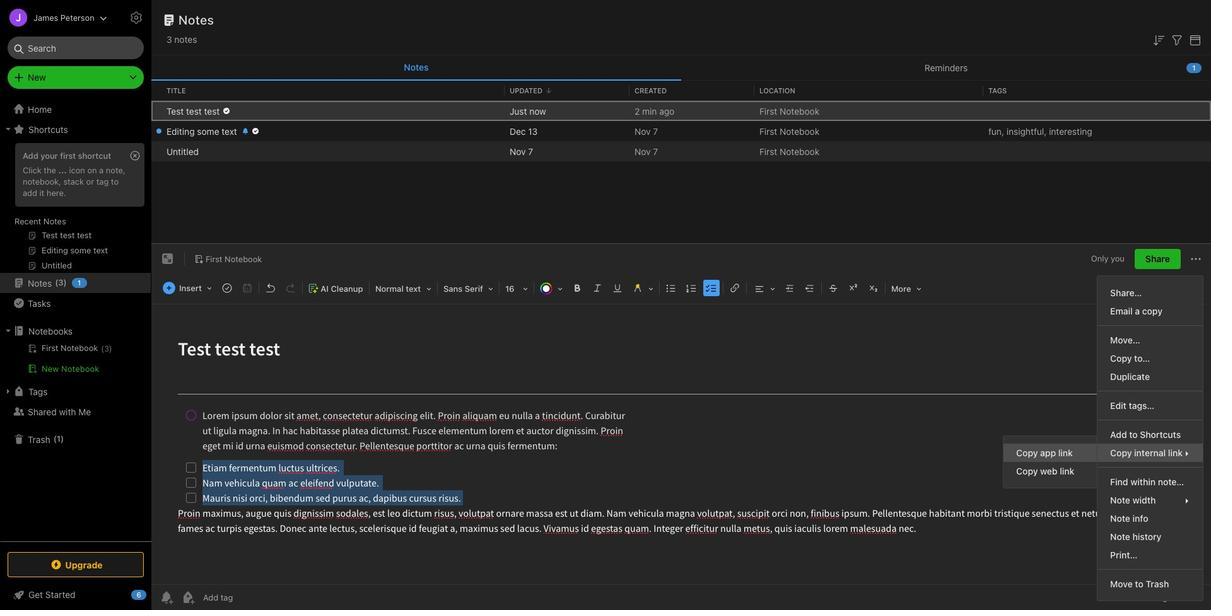 Task type: vqa. For each thing, say whether or not it's contained in the screenshot.
NEW
yes



Task type: describe. For each thing, give the bounding box(es) containing it.
cell for test test test
[[151, 101, 162, 121]]

6
[[137, 591, 141, 600]]

1 vertical spatial shortcuts
[[1141, 430, 1182, 441]]

copy internal link
[[1111, 448, 1183, 459]]

app
[[1041, 448, 1057, 459]]

1 vertical spatial 1
[[78, 279, 81, 287]]

on
[[87, 165, 97, 175]]

note info
[[1111, 514, 1149, 525]]

ai
[[321, 284, 329, 294]]

it
[[39, 188, 44, 198]]

copy for copy to…
[[1111, 354, 1133, 364]]

add tag image
[[181, 591, 196, 606]]

tags inside button
[[28, 387, 48, 397]]

bulleted list image
[[663, 280, 680, 297]]

home
[[28, 104, 52, 115]]

all
[[1133, 593, 1142, 603]]

new button
[[8, 66, 144, 89]]

new notebook button
[[0, 362, 151, 377]]

new for new
[[28, 72, 46, 83]]

Add tag field
[[202, 593, 297, 604]]

text inside heading level 'field'
[[406, 284, 421, 294]]

copy for copy app link
[[1017, 448, 1039, 459]]

now
[[530, 106, 546, 116]]

copy internal link link
[[1098, 444, 1204, 463]]

Search text field
[[16, 37, 135, 59]]

( for trash
[[53, 434, 57, 445]]

copy app link menu item
[[1004, 444, 1098, 463]]

2 min ago
[[635, 106, 675, 116]]

move…
[[1111, 335, 1141, 346]]

get started
[[28, 590, 75, 601]]

task image
[[218, 280, 236, 297]]

test
[[167, 106, 184, 116]]

get
[[28, 590, 43, 601]]

only
[[1092, 254, 1109, 264]]

find
[[1111, 477, 1129, 488]]

link for copy app link
[[1059, 448, 1074, 459]]

email
[[1111, 306, 1133, 317]]

notes button
[[151, 56, 682, 81]]

shared with me link
[[0, 402, 151, 422]]

group containing add your first shortcut
[[0, 139, 151, 278]]

Note width field
[[1098, 492, 1204, 510]]

( 3 )
[[101, 345, 112, 354]]

expand note image
[[160, 252, 175, 267]]

3 inside new notebook group
[[104, 345, 109, 354]]

undo image
[[262, 280, 280, 297]]

width
[[1133, 496, 1157, 506]]

Insert field
[[160, 280, 216, 297]]

note…
[[1159, 477, 1185, 488]]

click the ...
[[23, 165, 67, 175]]

within
[[1131, 477, 1156, 488]]

location
[[760, 86, 796, 95]]

a inside icon on a note, notebook, stack or tag to add it here.
[[99, 165, 104, 175]]

share… link
[[1098, 284, 1204, 302]]

More actions field
[[1189, 249, 1204, 270]]

first inside button
[[206, 254, 223, 264]]

dec 13
[[510, 126, 538, 137]]

or
[[86, 177, 94, 187]]

note history link
[[1098, 528, 1204, 547]]

( for notes
[[55, 278, 58, 288]]

find within note…
[[1111, 477, 1185, 488]]

note width
[[1111, 496, 1157, 506]]

Highlight field
[[628, 280, 658, 298]]

insert
[[179, 284, 202, 294]]

superscript image
[[845, 280, 863, 297]]

all changes saved
[[1133, 593, 1202, 603]]

16
[[506, 284, 515, 294]]

3 notes
[[167, 34, 197, 45]]

1 horizontal spatial tags
[[989, 86, 1007, 95]]

james peterson
[[33, 12, 95, 22]]

new notebook
[[42, 364, 99, 374]]

cell for editing some text
[[151, 121, 162, 141]]

fun,
[[989, 126, 1005, 137]]

View options field
[[1185, 32, 1204, 48]]

tag
[[96, 177, 109, 187]]

notebook inside button
[[225, 254, 262, 264]]

some
[[197, 126, 219, 137]]

shared with me
[[28, 407, 91, 418]]

more
[[892, 284, 912, 294]]

Note Editor text field
[[151, 305, 1212, 585]]

Copy internal link field
[[1098, 444, 1204, 463]]

saved
[[1179, 593, 1202, 603]]

note window element
[[151, 244, 1212, 611]]

notes ( 3 )
[[28, 278, 67, 289]]

expand notebooks image
[[3, 326, 13, 336]]

Add filters field
[[1170, 32, 1185, 48]]

home link
[[0, 99, 151, 119]]

new notebook group
[[0, 341, 151, 382]]

move to trash link
[[1098, 576, 1204, 594]]

email a copy
[[1111, 306, 1163, 317]]

peterson
[[61, 12, 95, 22]]

updated
[[510, 86, 543, 95]]

notes
[[174, 34, 197, 45]]

reminders
[[925, 62, 968, 73]]

editing some text
[[167, 126, 237, 137]]

checklist image
[[703, 280, 721, 297]]

started
[[45, 590, 75, 601]]

Help and Learning task checklist field
[[0, 586, 151, 606]]

copy web link
[[1017, 467, 1075, 477]]

notebook inside button
[[61, 364, 99, 374]]

new for new notebook
[[42, 364, 59, 374]]

link for copy internal link
[[1169, 448, 1183, 459]]

first notebook inside button
[[206, 254, 262, 264]]

cleanup
[[331, 284, 363, 294]]

tags button
[[0, 382, 151, 402]]

dropdown list menu containing share…
[[1098, 284, 1204, 594]]

ai cleanup
[[321, 284, 363, 294]]

min
[[643, 106, 657, 116]]

1 test from the left
[[186, 106, 202, 116]]

note,
[[106, 165, 125, 175]]

serif
[[465, 284, 483, 294]]

dropdown list menu containing copy app link
[[1004, 444, 1098, 481]]

ai cleanup button
[[304, 280, 368, 298]]

Sort options field
[[1152, 32, 1167, 48]]

copy web link link
[[1004, 463, 1098, 481]]

only you
[[1092, 254, 1125, 264]]

note for note width
[[1111, 496, 1131, 506]]

share button
[[1135, 249, 1182, 270]]

Alignment field
[[749, 280, 780, 298]]

changes
[[1145, 593, 1177, 603]]

click
[[23, 165, 42, 175]]

edit
[[1111, 401, 1127, 412]]

Font color field
[[536, 280, 567, 298]]

print…
[[1111, 551, 1138, 561]]

stack
[[63, 177, 84, 187]]

james
[[33, 12, 58, 22]]

settings image
[[129, 10, 144, 25]]

recent
[[15, 216, 41, 227]]

internal
[[1135, 448, 1167, 459]]



Task type: locate. For each thing, give the bounding box(es) containing it.
1 inside "trash ( 1 )"
[[57, 434, 61, 445]]

2 vertical spatial 3
[[104, 345, 109, 354]]

duplicate link
[[1098, 368, 1204, 386]]

1 down view options field on the top right of page
[[1193, 63, 1197, 72]]

1 vertical spatial )
[[109, 345, 112, 354]]

0 horizontal spatial tags
[[28, 387, 48, 397]]

) down the shared with me
[[61, 434, 64, 445]]

1 horizontal spatial shortcuts
[[1141, 430, 1182, 441]]

edit tags… link
[[1098, 397, 1204, 415]]

1 vertical spatial to
[[1130, 430, 1138, 441]]

link right "internal"
[[1169, 448, 1183, 459]]

note
[[1111, 496, 1131, 506], [1111, 514, 1131, 525], [1111, 532, 1131, 543]]

1 vertical spatial 3
[[58, 278, 64, 288]]

0 vertical spatial text
[[222, 126, 237, 137]]

shortcuts up copy internal link 'link'
[[1141, 430, 1182, 441]]

notebooks link
[[0, 321, 151, 341]]

copy left "internal"
[[1111, 448, 1133, 459]]

to inside icon on a note, notebook, stack or tag to add it here.
[[111, 177, 119, 187]]

share
[[1146, 254, 1171, 265]]

note history
[[1111, 532, 1162, 543]]

copy
[[1143, 306, 1163, 317]]

0 horizontal spatial a
[[99, 165, 104, 175]]

shortcut
[[78, 151, 111, 161]]

to for add
[[1130, 430, 1138, 441]]

edit tags…
[[1111, 401, 1155, 412]]

a inside "email a copy" link
[[1136, 306, 1141, 317]]

0 vertical spatial tags
[[989, 86, 1007, 95]]

new inside new notebook button
[[42, 364, 59, 374]]

icon on a note, notebook, stack or tag to add it here.
[[23, 165, 125, 198]]

1 horizontal spatial text
[[406, 284, 421, 294]]

0 vertical spatial note
[[1111, 496, 1131, 506]]

with
[[59, 407, 76, 418]]

2 horizontal spatial 1
[[1193, 63, 1197, 72]]

more actions image
[[1189, 252, 1204, 267]]

note for note history
[[1111, 532, 1131, 543]]

move to trash
[[1111, 580, 1170, 590]]

13
[[529, 126, 538, 137]]

0 horizontal spatial trash
[[28, 435, 50, 445]]

add up click
[[23, 151, 38, 161]]

notes inside notes ( 3 )
[[28, 278, 52, 289]]

More field
[[887, 280, 926, 298]]

test test test
[[167, 106, 220, 116]]

copy down move…
[[1111, 354, 1133, 364]]

( inside new notebook group
[[101, 345, 104, 354]]

indent image
[[781, 280, 799, 297]]

a right on
[[99, 165, 104, 175]]

trash
[[28, 435, 50, 445], [1147, 580, 1170, 590]]

recent notes
[[15, 216, 66, 227]]

cell left test
[[151, 101, 162, 121]]

) inside new notebook group
[[109, 345, 112, 354]]

add for add your first shortcut
[[23, 151, 38, 161]]

new inside new popup button
[[28, 72, 46, 83]]

1 vertical spatial note
[[1111, 514, 1131, 525]]

copy left 'web'
[[1017, 467, 1039, 477]]

0 vertical spatial (
[[55, 278, 58, 288]]

shortcuts down the home
[[28, 124, 68, 135]]

1 vertical spatial a
[[1136, 306, 1141, 317]]

2 horizontal spatial 3
[[167, 34, 172, 45]]

copy to… link
[[1098, 350, 1204, 368]]

) inside notes ( 3 )
[[64, 278, 67, 288]]

0 vertical spatial 3
[[167, 34, 172, 45]]

email a copy link
[[1098, 302, 1204, 321]]

tasks button
[[0, 294, 151, 314]]

0 vertical spatial a
[[99, 165, 104, 175]]

0 vertical spatial shortcuts
[[28, 124, 68, 135]]

to for move
[[1136, 580, 1144, 590]]

( down the shared with me
[[53, 434, 57, 445]]

to up all
[[1136, 580, 1144, 590]]

3 left notes
[[167, 34, 172, 45]]

tags…
[[1130, 401, 1155, 412]]

to down note,
[[111, 177, 119, 187]]

notes
[[179, 13, 214, 27], [404, 62, 429, 73], [43, 216, 66, 227], [28, 278, 52, 289]]

copy for copy internal link
[[1111, 448, 1133, 459]]

1 vertical spatial text
[[406, 284, 421, 294]]

new up the home
[[28, 72, 46, 83]]

1 horizontal spatial trash
[[1147, 580, 1170, 590]]

click to collapse image
[[147, 588, 156, 603]]

note inside "field"
[[1111, 496, 1131, 506]]

( inside "trash ( 1 )"
[[53, 434, 57, 445]]

0 vertical spatial 1
[[1193, 63, 1197, 72]]

tags up shared
[[28, 387, 48, 397]]

0 horizontal spatial shortcuts
[[28, 124, 68, 135]]

bold image
[[569, 280, 586, 297]]

dropdown list menu
[[1098, 284, 1204, 594], [1004, 444, 1098, 481]]

0 horizontal spatial 3
[[58, 278, 64, 288]]

( up tasks button
[[55, 278, 58, 288]]

insert link image
[[726, 280, 744, 297]]

1 horizontal spatial 3
[[104, 345, 109, 354]]

) inside "trash ( 1 )"
[[61, 434, 64, 445]]

2 vertical spatial )
[[61, 434, 64, 445]]

title
[[167, 86, 186, 95]]

you
[[1112, 254, 1125, 264]]

text
[[222, 126, 237, 137], [406, 284, 421, 294]]

1 horizontal spatial 1
[[78, 279, 81, 287]]

0 horizontal spatial text
[[222, 126, 237, 137]]

dec
[[510, 126, 526, 137]]

...
[[58, 165, 67, 175]]

created
[[635, 86, 667, 95]]

1 note from the top
[[1111, 496, 1131, 506]]

1 vertical spatial tags
[[28, 387, 48, 397]]

1 vertical spatial add
[[1111, 430, 1128, 441]]

3 down notebooks link at bottom
[[104, 345, 109, 354]]

7
[[653, 126, 658, 137], [529, 146, 533, 157], [653, 146, 658, 157]]

notebook,
[[23, 177, 61, 187]]

underline image
[[609, 280, 627, 297]]

to up the copy internal link
[[1130, 430, 1138, 441]]

trash down shared
[[28, 435, 50, 445]]

note for note info
[[1111, 514, 1131, 525]]

add to shortcuts link
[[1098, 426, 1204, 444]]

history
[[1133, 532, 1162, 543]]

notes inside button
[[404, 62, 429, 73]]

add your first shortcut
[[23, 151, 111, 161]]

Font family field
[[439, 280, 498, 298]]

untitled
[[167, 146, 199, 157]]

2 cell from the top
[[151, 121, 162, 141]]

3 note from the top
[[1111, 532, 1131, 543]]

1 up tasks button
[[78, 279, 81, 287]]

cell
[[151, 101, 162, 121], [151, 121, 162, 141]]

None search field
[[16, 37, 135, 59]]

copy to…
[[1111, 354, 1151, 364]]

1 horizontal spatial test
[[204, 106, 220, 116]]

0 horizontal spatial 1
[[57, 434, 61, 445]]

( inside notes ( 3 )
[[55, 278, 58, 288]]

copy app link
[[1017, 448, 1074, 459]]

just
[[510, 106, 527, 116]]

just now
[[510, 106, 546, 116]]

the
[[44, 165, 56, 175]]

ago
[[660, 106, 675, 116]]

3 up tasks button
[[58, 278, 64, 288]]

0 vertical spatial trash
[[28, 435, 50, 445]]

add down edit
[[1111, 430, 1128, 441]]

2 note from the top
[[1111, 514, 1131, 525]]

insightful,
[[1007, 126, 1047, 137]]

test right test
[[186, 106, 202, 116]]

copy
[[1111, 354, 1133, 364], [1017, 448, 1039, 459], [1111, 448, 1133, 459], [1017, 467, 1039, 477]]

me
[[78, 407, 91, 418]]

subscript image
[[865, 280, 883, 297]]

to
[[111, 177, 119, 187], [1130, 430, 1138, 441], [1136, 580, 1144, 590]]

strikethrough image
[[825, 280, 843, 297]]

1 vertical spatial trash
[[1147, 580, 1170, 590]]

3 inside notes ( 3 )
[[58, 278, 64, 288]]

1 vertical spatial new
[[42, 364, 59, 374]]

) down notebooks link at bottom
[[109, 345, 112, 354]]

first notebook
[[760, 106, 820, 116], [760, 126, 820, 137], [760, 146, 820, 157], [206, 254, 262, 264]]

normal
[[376, 284, 404, 294]]

expand tags image
[[3, 387, 13, 397]]

0 vertical spatial to
[[111, 177, 119, 187]]

sans serif
[[444, 284, 483, 294]]

0 horizontal spatial add
[[23, 151, 38, 161]]

1 vertical spatial (
[[101, 345, 104, 354]]

0 vertical spatial add
[[23, 151, 38, 161]]

copy inside 'link'
[[1111, 448, 1133, 459]]

1 down the shared with me
[[57, 434, 61, 445]]

trash ( 1 )
[[28, 434, 64, 445]]

notebooks
[[28, 326, 73, 337]]

find within note… link
[[1098, 474, 1204, 492]]

( down notebooks link at bottom
[[101, 345, 104, 354]]

tags up fun,
[[989, 86, 1007, 95]]

link inside 'link'
[[1169, 448, 1183, 459]]

duplicate
[[1111, 372, 1151, 383]]

tab list
[[151, 56, 1212, 81]]

trash inside "trash ( 1 )"
[[28, 435, 50, 445]]

0 vertical spatial )
[[64, 278, 67, 288]]

) for trash
[[61, 434, 64, 445]]

copy internal link menu item
[[1098, 444, 1204, 463]]

2 vertical spatial to
[[1136, 580, 1144, 590]]

link right app
[[1059, 448, 1074, 459]]

1 horizontal spatial a
[[1136, 306, 1141, 317]]

add a reminder image
[[159, 591, 174, 606]]

Font size field
[[501, 280, 533, 298]]

nov
[[635, 126, 651, 137], [510, 146, 526, 157], [635, 146, 651, 157]]

italic image
[[589, 280, 607, 297]]

outdent image
[[802, 280, 819, 297]]

link right 'web'
[[1061, 467, 1075, 477]]

copy for copy web link
[[1017, 467, 1039, 477]]

icon
[[69, 165, 85, 175]]

1 cell from the top
[[151, 101, 162, 121]]

) for notes
[[64, 278, 67, 288]]

fun, insightful, interesting
[[989, 126, 1093, 137]]

2 vertical spatial (
[[53, 434, 57, 445]]

numbered list image
[[683, 280, 701, 297]]

tree
[[0, 99, 151, 542]]

1 horizontal spatial add
[[1111, 430, 1128, 441]]

link for copy web link
[[1061, 467, 1075, 477]]

Account field
[[0, 5, 107, 30]]

new
[[28, 72, 46, 83], [42, 364, 59, 374]]

a left copy
[[1136, 306, 1141, 317]]

move
[[1111, 580, 1133, 590]]

row group containing test test test
[[151, 101, 1212, 162]]

) up tasks button
[[64, 278, 67, 288]]

note width link
[[1098, 492, 1204, 510]]

2 test from the left
[[204, 106, 220, 116]]

text right 'normal' on the top of the page
[[406, 284, 421, 294]]

Heading level field
[[371, 280, 436, 298]]

tab list containing notes
[[151, 56, 1212, 81]]

a
[[99, 165, 104, 175], [1136, 306, 1141, 317]]

cell left editing
[[151, 121, 162, 141]]

your
[[41, 151, 58, 161]]

add
[[23, 188, 37, 198]]

trash up changes at right bottom
[[1147, 580, 1170, 590]]

group
[[0, 139, 151, 278]]

info
[[1133, 514, 1149, 525]]

1 inside tab list
[[1193, 63, 1197, 72]]

upgrade
[[65, 560, 103, 571]]

copy left app
[[1017, 448, 1039, 459]]

web
[[1041, 467, 1058, 477]]

2 vertical spatial note
[[1111, 532, 1131, 543]]

note down find
[[1111, 496, 1131, 506]]

editing
[[167, 126, 195, 137]]

0 horizontal spatial dropdown list menu
[[1004, 444, 1098, 481]]

text right "some" on the left top of page
[[222, 126, 237, 137]]

shortcuts inside 'button'
[[28, 124, 68, 135]]

first notebook button
[[190, 251, 267, 268]]

new up tags button
[[42, 364, 59, 374]]

1 horizontal spatial dropdown list menu
[[1098, 284, 1204, 594]]

0 vertical spatial new
[[28, 72, 46, 83]]

3
[[167, 34, 172, 45], [58, 278, 64, 288], [104, 345, 109, 354]]

note up 'print…'
[[1111, 532, 1131, 543]]

note left the info
[[1111, 514, 1131, 525]]

test up "some" on the left top of page
[[204, 106, 220, 116]]

row group
[[151, 101, 1212, 162]]

2 vertical spatial 1
[[57, 434, 61, 445]]

2
[[635, 106, 640, 116]]

add filters image
[[1170, 33, 1185, 48]]

add for add to shortcuts
[[1111, 430, 1128, 441]]

tree containing home
[[0, 99, 151, 542]]

0 horizontal spatial test
[[186, 106, 202, 116]]



